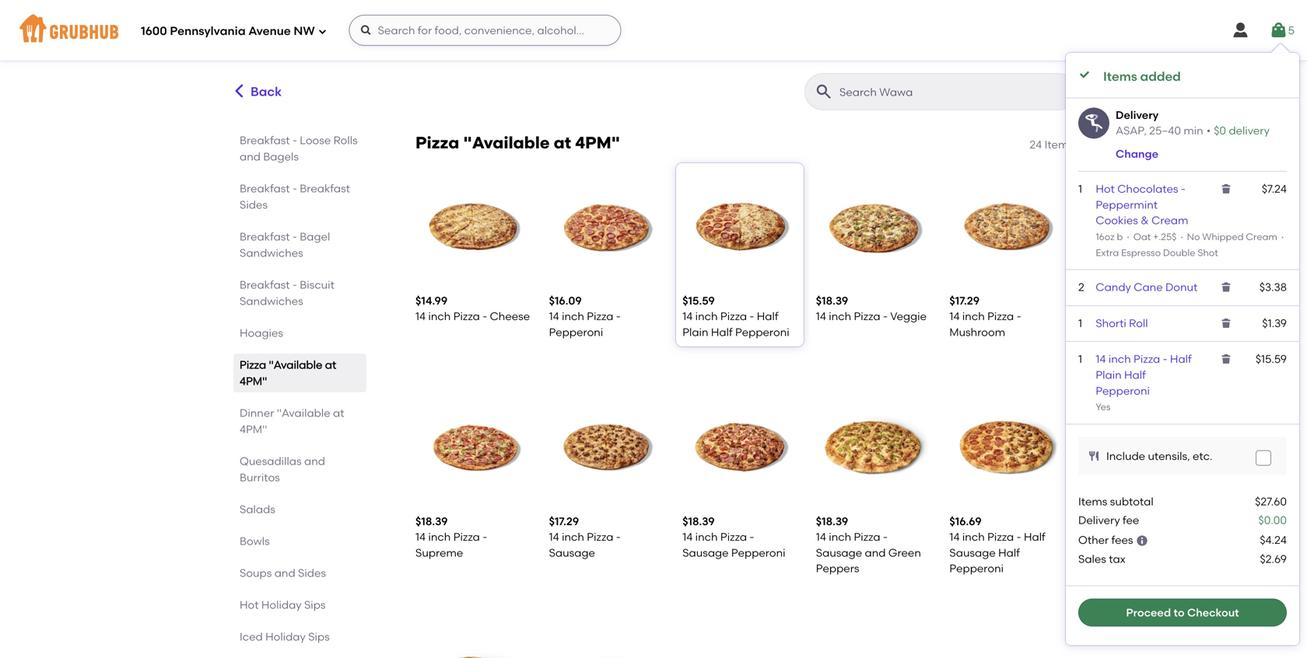 Task type: locate. For each thing, give the bounding box(es) containing it.
inch inside "$18.39 14 inch pizza - veggie"
[[829, 310, 851, 323]]

1 1 from the top
[[1078, 183, 1082, 196]]

1 horizontal spatial hot
[[1096, 183, 1115, 196]]

sips up iced holiday sips tab
[[304, 599, 326, 612]]

14 for $18.39 14 inch pizza - sausage and green peppers
[[816, 531, 826, 544]]

- inside $17.29 14 inch pizza - mushroom
[[1017, 310, 1021, 323]]

inch inside "$14.99 14 inch pizza - cheese"
[[428, 310, 451, 323]]

holiday for hot
[[261, 599, 302, 612]]

delivery asap, 25–40 min • $0 delivery
[[1116, 109, 1270, 137]]

1 vertical spatial plain
[[1096, 369, 1122, 382]]

14 inside "$14.99 14 inch pizza - cheese"
[[415, 310, 426, 323]]

1 vertical spatial cream
[[1246, 231, 1277, 243]]

iced holiday sips
[[240, 631, 330, 644]]

delivery for asap,
[[1116, 109, 1159, 122]]

inch inside $17.29 14 inch pizza - mushroom
[[962, 310, 985, 323]]

delivery icon image
[[1078, 108, 1109, 139]]

0 vertical spatial sandwiches
[[240, 247, 303, 260]]

delivery for fee
[[1078, 514, 1120, 528]]

inch inside '14 inch pizza - half plain half pepperoni'
[[1108, 353, 1131, 366]]

14 inch pizza - mushroom image
[[949, 170, 1064, 284]]

whipped
[[1202, 231, 1244, 243]]

sales tax
[[1078, 553, 1126, 566]]

sides up breakfast - bagel sandwiches
[[240, 198, 268, 212]]

items added tooltip
[[1066, 44, 1299, 646]]

sausage for 14 inch pizza - sausage pepperoni
[[682, 547, 729, 560]]

bagels
[[263, 150, 299, 163]]

0 vertical spatial cream
[[1151, 214, 1188, 227]]

2 sausage from the left
[[682, 547, 729, 560]]

0 horizontal spatial pizza "available at 4pm"
[[240, 359, 336, 388]]

b
[[1117, 231, 1123, 243]]

svg image right fees at the bottom
[[1136, 535, 1148, 548]]

1 horizontal spatial plain
[[1096, 369, 1122, 382]]

bowls
[[240, 535, 270, 548]]

fees
[[1111, 534, 1133, 547]]

inch inside $17.29 14 inch pizza - sausage
[[562, 531, 584, 544]]

14 inside $16.09 14 inch pizza - pepperoni
[[549, 310, 559, 323]]

$3.38
[[1259, 281, 1287, 294]]

$18.39 14 inch pizza - sausage and green peppers
[[816, 515, 921, 576]]

inch for $18.39 14 inch pizza - veggie
[[829, 310, 851, 323]]

subtotal
[[1110, 495, 1154, 509]]

14 inside $15.59 14 inch pizza - half plain half pepperoni
[[682, 310, 693, 323]]

pizza inside $15.59 14 inch pizza - half plain half pepperoni
[[720, 310, 747, 323]]

14 inside $17.29 14 inch pizza - mushroom
[[949, 310, 960, 323]]

breakfast inside breakfast - bagel sandwiches
[[240, 230, 290, 244]]

burritos
[[240, 471, 280, 485]]

$18.39 for $18.39 14 inch pizza - veggie
[[816, 295, 848, 308]]

sausage inside $18.39 14 inch pizza - sausage and green peppers
[[816, 547, 862, 560]]

2 vertical spatial items
[[1078, 495, 1107, 509]]

2 1 from the top
[[1078, 317, 1082, 330]]

pizza for $18.39 14 inch pizza - sausage pepperoni
[[720, 531, 747, 544]]

1 horizontal spatial ∙
[[1179, 231, 1185, 243]]

1 horizontal spatial sides
[[298, 567, 326, 580]]

delivery up the asap,
[[1116, 109, 1159, 122]]

$18.39 inside $18.39 14 inch pizza - supreme
[[415, 515, 448, 529]]

pizza inside $18.39 14 inch pizza - sausage pepperoni
[[720, 531, 747, 544]]

1 vertical spatial hot
[[240, 599, 259, 612]]

items right 24
[[1045, 138, 1074, 151]]

sandwiches up hoagies
[[240, 295, 303, 308]]

sides
[[240, 198, 268, 212], [298, 567, 326, 580]]

0 vertical spatial holiday
[[261, 599, 302, 612]]

shot
[[1198, 247, 1218, 259]]

breakfast inside breakfast - loose rolls and bagels
[[240, 134, 290, 147]]

sausage inside "$16.69 14 inch pizza - half sausage half pepperoni"
[[949, 547, 996, 560]]

pizza "available at 4pm"
[[415, 133, 620, 153], [240, 359, 336, 388]]

breakfast - bagel sandwiches tab
[[240, 229, 360, 261]]

sausage inside $17.29 14 inch pizza - sausage
[[549, 547, 595, 560]]

holiday
[[261, 599, 302, 612], [265, 631, 306, 644]]

sandwiches inside breakfast - bagel sandwiches
[[240, 247, 303, 260]]

breakfast inside breakfast - biscuit sandwiches
[[240, 279, 290, 292]]

at
[[554, 133, 571, 153], [325, 359, 336, 372], [333, 407, 344, 420]]

hot inside tab
[[240, 599, 259, 612]]

delivery inside 'delivery asap, 25–40 min • $0 delivery'
[[1116, 109, 1159, 122]]

∙
[[1125, 231, 1131, 243], [1179, 231, 1185, 243], [1280, 231, 1286, 243]]

inch inside $15.59 14 inch pizza - half plain half pepperoni
[[695, 310, 718, 323]]

1 sausage from the left
[[549, 547, 595, 560]]

16oz b ∙ oat +.25$ ∙ no whipped cream ∙ extra espresso double shot
[[1096, 231, 1286, 259]]

14 inside "$18.39 14 inch pizza - veggie"
[[816, 310, 826, 323]]

$18.39 inside "$18.39 14 inch pizza - veggie"
[[816, 295, 848, 308]]

inch inside $16.09 14 inch pizza - pepperoni
[[562, 310, 584, 323]]

$18.39 inside $18.39 14 inch pizza - sausage pepperoni
[[682, 515, 715, 529]]

items for items added
[[1103, 69, 1137, 84]]

$17.29
[[949, 295, 980, 308], [549, 515, 579, 529]]

candy
[[1096, 281, 1131, 294]]

3 1 from the top
[[1078, 353, 1082, 366]]

14
[[415, 310, 426, 323], [549, 310, 559, 323], [682, 310, 693, 323], [816, 310, 826, 323], [949, 310, 960, 323], [1096, 353, 1106, 366], [415, 531, 426, 544], [549, 531, 559, 544], [682, 531, 693, 544], [816, 531, 826, 544], [949, 531, 960, 544]]

breakfast down breakfast - breakfast sides
[[240, 230, 290, 244]]

0 vertical spatial hot
[[1096, 183, 1115, 196]]

and down dinner "available at 4pm" tab
[[304, 455, 325, 468]]

14 inside '14 inch pizza - half plain half pepperoni'
[[1096, 353, 1106, 366]]

magnifying glass icon image
[[815, 82, 833, 101]]

∙ right b
[[1125, 231, 1131, 243]]

sandwiches
[[240, 247, 303, 260], [240, 295, 303, 308]]

0 horizontal spatial $15.59
[[682, 295, 715, 308]]

sips inside iced holiday sips tab
[[308, 631, 330, 644]]

delivery up the other
[[1078, 514, 1120, 528]]

$18.39 for $18.39 14 inch pizza - sausage and green peppers
[[816, 515, 848, 529]]

cream inside 16oz b ∙ oat +.25$ ∙ no whipped cream ∙ extra espresso double shot
[[1246, 231, 1277, 243]]

oat
[[1133, 231, 1151, 243]]

sausage inside $18.39 14 inch pizza - sausage pepperoni
[[682, 547, 729, 560]]

pizza inside '14 inch pizza - half plain half pepperoni'
[[1134, 353, 1160, 366]]

1 vertical spatial pizza "available at 4pm"
[[240, 359, 336, 388]]

delivery
[[1116, 109, 1159, 122], [1078, 514, 1120, 528]]

"available inside pizza "available at 4pm"
[[269, 359, 322, 372]]

0 vertical spatial items
[[1103, 69, 1137, 84]]

svg image left $7.24
[[1220, 183, 1232, 195]]

and left bagels
[[240, 150, 261, 163]]

iced
[[240, 631, 263, 644]]

14 inch pizza - supreme image
[[415, 390, 530, 505]]

and right the soups
[[274, 567, 295, 580]]

14 inside "$16.69 14 inch pizza - half sausage half pepperoni"
[[949, 531, 960, 544]]

sips down hot holiday sips tab
[[308, 631, 330, 644]]

inch for $17.29 14 inch pizza - mushroom
[[962, 310, 985, 323]]

cheese
[[490, 310, 530, 323]]

pennsylvania
[[170, 24, 246, 38]]

hot up peppermint
[[1096, 183, 1115, 196]]

items left added
[[1103, 69, 1137, 84]]

at inside dinner "available at 4pm"
[[333, 407, 344, 420]]

2 vertical spatial "available
[[277, 407, 330, 420]]

breakfast down bagels
[[240, 182, 290, 195]]

0 horizontal spatial hot
[[240, 599, 259, 612]]

14 inch pizza - half plain half pepperoni link
[[1096, 353, 1192, 398]]

14 inside $17.29 14 inch pizza - sausage
[[549, 531, 559, 544]]

$17.29 for $17.29 14 inch pizza - mushroom
[[949, 295, 980, 308]]

0 vertical spatial $17.29
[[949, 295, 980, 308]]

$27.60
[[1255, 495, 1287, 509]]

14 inch pizza - sausage and green peppers image
[[816, 390, 931, 505]]

- inside $18.39 14 inch pizza - sausage and green peppers
[[883, 531, 888, 544]]

sides down the bowls tab
[[298, 567, 326, 580]]

- inside $17.29 14 inch pizza - sausage
[[616, 531, 621, 544]]

pizza inside $18.39 14 inch pizza - sausage and green peppers
[[854, 531, 880, 544]]

sips for iced holiday sips
[[308, 631, 330, 644]]

shorti roll
[[1096, 317, 1148, 330]]

14 inside $18.39 14 inch pizza - supreme
[[415, 531, 426, 544]]

$17.29 inside $17.29 14 inch pizza - mushroom
[[949, 295, 980, 308]]

pizza inside "$16.69 14 inch pizza - half sausage half pepperoni"
[[987, 531, 1014, 544]]

pizza for $14.99 14 inch pizza - cheese
[[453, 310, 480, 323]]

4pm"
[[575, 133, 620, 153], [240, 375, 267, 388], [240, 423, 267, 436]]

sips inside hot holiday sips tab
[[304, 599, 326, 612]]

min
[[1184, 124, 1203, 137]]

25–40
[[1149, 124, 1181, 137]]

svg image left $1.39
[[1220, 317, 1232, 330]]

half
[[757, 310, 778, 323], [711, 326, 733, 339], [1170, 353, 1192, 366], [1124, 369, 1146, 382], [1024, 531, 1045, 544], [998, 547, 1020, 560]]

pizza inside $18.39 14 inch pizza - supreme
[[453, 531, 480, 544]]

nw
[[294, 24, 315, 38]]

2 vertical spatial at
[[333, 407, 344, 420]]

svg image left include
[[1088, 450, 1100, 463]]

1 vertical spatial items
[[1045, 138, 1074, 151]]

inch for $18.39 14 inch pizza - supreme
[[428, 531, 451, 544]]

pizza "available at 4pm" tab
[[240, 357, 360, 390]]

espresso
[[1121, 247, 1161, 259]]

inch inside $18.39 14 inch pizza - supreme
[[428, 531, 451, 544]]

holiday down soups and sides
[[261, 599, 302, 612]]

1 sandwiches from the top
[[240, 247, 303, 260]]

pizza "available at 4pm" inside tab
[[240, 359, 336, 388]]

hot up the iced
[[240, 599, 259, 612]]

breakfast up bagels
[[240, 134, 290, 147]]

hot
[[1096, 183, 1115, 196], [240, 599, 259, 612]]

pizza inside $17.29 14 inch pizza - mushroom
[[987, 310, 1014, 323]]

14 inside $18.39 14 inch pizza - sausage and green peppers
[[816, 531, 826, 544]]

"available for dinner "available at 4pm" tab
[[277, 407, 330, 420]]

back button
[[230, 73, 283, 110]]

inch inside "$16.69 14 inch pizza - half sausage half pepperoni"
[[962, 531, 985, 544]]

1 vertical spatial holiday
[[265, 631, 306, 644]]

1 vertical spatial at
[[325, 359, 336, 372]]

pizza for $18.39 14 inch pizza - supreme
[[453, 531, 480, 544]]

cream up +.25$
[[1151, 214, 1188, 227]]

2 vertical spatial 4pm"
[[240, 423, 267, 436]]

cream right 'whipped'
[[1246, 231, 1277, 243]]

0 vertical spatial delivery
[[1116, 109, 1159, 122]]

cream
[[1151, 214, 1188, 227], [1246, 231, 1277, 243]]

- inside $16.09 14 inch pizza - pepperoni
[[616, 310, 621, 323]]

$14.99
[[415, 295, 447, 308]]

0 horizontal spatial sides
[[240, 198, 268, 212]]

$15.59 14 inch pizza - half plain half pepperoni
[[682, 295, 789, 339]]

"available inside dinner "available at 4pm"
[[277, 407, 330, 420]]

- inside $15.59 14 inch pizza - half plain half pepperoni
[[750, 310, 754, 323]]

1 for shorti
[[1078, 317, 1082, 330]]

sausage
[[549, 547, 595, 560], [682, 547, 729, 560], [816, 547, 862, 560], [949, 547, 996, 560]]

and left green
[[865, 547, 886, 560]]

0 vertical spatial 1
[[1078, 183, 1082, 196]]

- inside breakfast - bagel sandwiches
[[292, 230, 297, 244]]

$17.29 for $17.29 14 inch pizza - sausage
[[549, 515, 579, 529]]

2 vertical spatial 1
[[1078, 353, 1082, 366]]

14 inside $18.39 14 inch pizza - sausage pepperoni
[[682, 531, 693, 544]]

- inside breakfast - loose rolls and bagels
[[292, 134, 297, 147]]

hot holiday sips tab
[[240, 597, 360, 614]]

breakfast for breakfast - breakfast sides
[[240, 182, 290, 195]]

0 horizontal spatial cream
[[1151, 214, 1188, 227]]

1 vertical spatial "available
[[269, 359, 322, 372]]

$16.69 14 inch pizza - half sausage half pepperoni
[[949, 515, 1045, 576]]

14 for $18.39 14 inch pizza - sausage pepperoni
[[682, 531, 693, 544]]

sips
[[304, 599, 326, 612], [308, 631, 330, 644]]

change button
[[1116, 146, 1158, 162]]

$17.29 14 inch pizza - mushroom
[[949, 295, 1021, 339]]

4pm" inside dinner "available at 4pm"
[[240, 423, 267, 436]]

14 for $17.29 14 inch pizza - sausage
[[549, 531, 559, 544]]

sausage for 14 inch pizza - sausage
[[549, 547, 595, 560]]

pizza
[[415, 133, 459, 153], [453, 310, 480, 323], [587, 310, 613, 323], [720, 310, 747, 323], [854, 310, 880, 323], [987, 310, 1014, 323], [1134, 353, 1160, 366], [240, 359, 266, 372], [453, 531, 480, 544], [587, 531, 613, 544], [720, 531, 747, 544], [854, 531, 880, 544], [987, 531, 1014, 544]]

1 horizontal spatial $17.29
[[949, 295, 980, 308]]

$18.39 inside $18.39 14 inch pizza - sausage and green peppers
[[816, 515, 848, 529]]

0 vertical spatial $15.59
[[682, 295, 715, 308]]

∙ down $7.24
[[1280, 231, 1286, 243]]

$15.59 inside $15.59 14 inch pizza - half plain half pepperoni
[[682, 295, 715, 308]]

veggie
[[890, 310, 927, 323]]

2 sandwiches from the top
[[240, 295, 303, 308]]

breakfast - biscuit sandwiches
[[240, 279, 334, 308]]

0 vertical spatial sides
[[240, 198, 268, 212]]

breakfast for breakfast - biscuit sandwiches
[[240, 279, 290, 292]]

4 sausage from the left
[[949, 547, 996, 560]]

breakfast
[[240, 134, 290, 147], [240, 182, 290, 195], [300, 182, 350, 195], [240, 230, 290, 244], [240, 279, 290, 292]]

$1.39
[[1262, 317, 1287, 330]]

loose
[[300, 134, 331, 147]]

breakfast down breakfast - bagel sandwiches
[[240, 279, 290, 292]]

0 vertical spatial sips
[[304, 599, 326, 612]]

- inside "$14.99 14 inch pizza - cheese"
[[483, 310, 487, 323]]

inch
[[428, 310, 451, 323], [562, 310, 584, 323], [695, 310, 718, 323], [829, 310, 851, 323], [962, 310, 985, 323], [1108, 353, 1131, 366], [428, 531, 451, 544], [562, 531, 584, 544], [695, 531, 718, 544], [829, 531, 851, 544], [962, 531, 985, 544]]

$17.29 inside $17.29 14 inch pizza - sausage
[[549, 515, 579, 529]]

pizza for $17.29 14 inch pizza - sausage
[[587, 531, 613, 544]]

holiday down the hot holiday sips
[[265, 631, 306, 644]]

1 vertical spatial sandwiches
[[240, 295, 303, 308]]

0 vertical spatial plain
[[682, 326, 708, 339]]

1 vertical spatial $17.29
[[549, 515, 579, 529]]

pizza inside $17.29 14 inch pizza - sausage
[[587, 531, 613, 544]]

utensils,
[[1148, 450, 1190, 463]]

Search Wawa search field
[[838, 85, 1071, 100]]

∙ left no
[[1179, 231, 1185, 243]]

items
[[1103, 69, 1137, 84], [1045, 138, 1074, 151], [1078, 495, 1107, 509]]

salads tab
[[240, 502, 360, 518]]

include utensils, etc.
[[1106, 450, 1212, 463]]

pizza inside "$14.99 14 inch pizza - cheese"
[[453, 310, 480, 323]]

14 for $15.59 14 inch pizza - half plain half pepperoni
[[682, 310, 693, 323]]

0 horizontal spatial $17.29
[[549, 515, 579, 529]]

1 horizontal spatial cream
[[1246, 231, 1277, 243]]

pizza inside $16.09 14 inch pizza - pepperoni
[[587, 310, 613, 323]]

$18.39 14 inch pizza - sausage pepperoni
[[682, 515, 785, 560]]

breakfast for breakfast - bagel sandwiches
[[240, 230, 290, 244]]

and inside breakfast - loose rolls and bagels
[[240, 150, 261, 163]]

cream inside hot chocolates - peppermint cookies & cream
[[1151, 214, 1188, 227]]

14 for $16.69 14 inch pizza - half sausage half pepperoni
[[949, 531, 960, 544]]

3 sausage from the left
[[816, 547, 862, 560]]

0 horizontal spatial ∙
[[1125, 231, 1131, 243]]

$2.69
[[1260, 553, 1287, 566]]

hot for hot chocolates - peppermint cookies & cream
[[1096, 183, 1115, 196]]

iced holiday sips tab
[[240, 629, 360, 646]]

1 vertical spatial 4pm"
[[240, 375, 267, 388]]

items up delivery fee
[[1078, 495, 1107, 509]]

inch inside $18.39 14 inch pizza - sausage pepperoni
[[695, 531, 718, 544]]

hoagies tab
[[240, 325, 360, 342]]

added
[[1140, 69, 1181, 84]]

14 for $16.09 14 inch pizza - pepperoni
[[549, 310, 559, 323]]

inch for $18.39 14 inch pizza - sausage and green peppers
[[829, 531, 851, 544]]

peppermint
[[1096, 198, 1158, 212]]

1 vertical spatial sides
[[298, 567, 326, 580]]

rolls
[[333, 134, 358, 147]]

14 inch pizza - half plain half mushroom image
[[415, 627, 530, 659]]

- inside "$16.69 14 inch pizza - half sausage half pepperoni"
[[1017, 531, 1021, 544]]

hot inside hot chocolates - peppermint cookies & cream
[[1096, 183, 1115, 196]]

14 for $17.29 14 inch pizza - mushroom
[[949, 310, 960, 323]]

1 horizontal spatial pizza "available at 4pm"
[[415, 133, 620, 153]]

pizza inside "$18.39 14 inch pizza - veggie"
[[854, 310, 880, 323]]

inch for $16.09 14 inch pizza - pepperoni
[[562, 310, 584, 323]]

1 vertical spatial $15.59
[[1256, 353, 1287, 366]]

pizza for $15.59 14 inch pizza - half plain half pepperoni
[[720, 310, 747, 323]]

sandwiches up breakfast - biscuit sandwiches
[[240, 247, 303, 260]]

0 horizontal spatial plain
[[682, 326, 708, 339]]

svg image
[[1231, 21, 1250, 40], [360, 24, 372, 37], [1220, 183, 1232, 195], [1220, 317, 1232, 330], [1088, 450, 1100, 463], [1136, 535, 1148, 548]]

main navigation navigation
[[0, 0, 1307, 61]]

14 for $18.39 14 inch pizza - veggie
[[816, 310, 826, 323]]

and
[[240, 150, 261, 163], [304, 455, 325, 468], [865, 547, 886, 560], [274, 567, 295, 580]]

1 vertical spatial sips
[[308, 631, 330, 644]]

1 vertical spatial 1
[[1078, 317, 1082, 330]]

pizza for $16.09 14 inch pizza - pepperoni
[[587, 310, 613, 323]]

pizza inside pizza "available at 4pm"
[[240, 359, 266, 372]]

$15.59 inside 'items added' tooltip
[[1256, 353, 1287, 366]]

1 vertical spatial delivery
[[1078, 514, 1120, 528]]

2 horizontal spatial ∙
[[1280, 231, 1286, 243]]

svg image
[[1269, 21, 1288, 40], [318, 27, 327, 36], [1078, 68, 1091, 81], [1220, 281, 1232, 294], [1220, 353, 1232, 366]]

sandwiches inside breakfast - biscuit sandwiches
[[240, 295, 303, 308]]

1600 pennsylvania avenue nw
[[141, 24, 315, 38]]

inch inside $18.39 14 inch pizza - sausage and green peppers
[[829, 531, 851, 544]]

1 horizontal spatial $15.59
[[1256, 353, 1287, 366]]



Task type: describe. For each thing, give the bounding box(es) containing it.
candy cane donut
[[1096, 281, 1198, 294]]

pepperoni inside '14 inch pizza - half plain half pepperoni'
[[1096, 385, 1150, 398]]

shorti roll link
[[1096, 317, 1148, 330]]

items for items subtotal
[[1078, 495, 1107, 509]]

items subtotal
[[1078, 495, 1154, 509]]

peppers
[[816, 563, 859, 576]]

+.25$
[[1153, 231, 1177, 243]]

sides inside breakfast - breakfast sides
[[240, 198, 268, 212]]

$18.39 for $18.39 14 inch pizza - sausage pepperoni
[[682, 515, 715, 529]]

0 vertical spatial pizza "available at 4pm"
[[415, 133, 620, 153]]

and inside quesadillas and burritos
[[304, 455, 325, 468]]

breakfast - biscuit sandwiches tab
[[240, 277, 360, 310]]

roll
[[1129, 317, 1148, 330]]

hot chocolates - peppermint cookies & cream
[[1096, 183, 1188, 227]]

and inside $18.39 14 inch pizza - sausage and green peppers
[[865, 547, 886, 560]]

$18.39 14 inch pizza - supreme
[[415, 515, 487, 560]]

sandwiches for biscuit
[[240, 295, 303, 308]]

sales
[[1078, 553, 1106, 566]]

3 ∙ from the left
[[1280, 231, 1286, 243]]

$14.99 14 inch pizza - cheese
[[415, 295, 530, 323]]

quesadillas
[[240, 455, 302, 468]]

14 inch pizza - veggie image
[[816, 170, 931, 284]]

pepperoni inside "$16.69 14 inch pizza - half sausage half pepperoni"
[[949, 563, 1004, 576]]

delivery fee
[[1078, 514, 1139, 528]]

holiday for iced
[[265, 631, 306, 644]]

svg image inside 5 button
[[1269, 21, 1288, 40]]

fee
[[1123, 514, 1139, 528]]

- inside breakfast - breakfast sides
[[292, 182, 297, 195]]

green
[[888, 547, 921, 560]]

14 inch pizza - sausage pepperoni image
[[682, 390, 797, 505]]

bagel
[[300, 230, 330, 244]]

quesadillas and burritos
[[240, 455, 325, 485]]

$18.39 for $18.39 14 inch pizza - supreme
[[415, 515, 448, 529]]

2
[[1078, 281, 1084, 294]]

mushroom
[[949, 326, 1005, 339]]

$0.00
[[1258, 514, 1287, 528]]

$4.24
[[1260, 534, 1287, 547]]

cane
[[1134, 281, 1163, 294]]

tax
[[1109, 553, 1126, 566]]

24 items
[[1030, 138, 1074, 151]]

candy cane donut link
[[1096, 281, 1198, 294]]

dinner
[[240, 407, 274, 420]]

Search for food, convenience, alcohol... search field
[[349, 15, 621, 46]]

4pm" for dinner "available at 4pm" tab
[[240, 423, 267, 436]]

breakfast - bagel sandwiches
[[240, 230, 330, 260]]

breakfast - breakfast sides
[[240, 182, 350, 212]]

$17.29 14 inch pizza - sausage
[[549, 515, 621, 560]]

pizza for $16.69 14 inch pizza - half sausage half pepperoni
[[987, 531, 1014, 544]]

$18.39 14 inch pizza - veggie
[[816, 295, 927, 323]]

other
[[1078, 534, 1109, 547]]

5 button
[[1269, 16, 1295, 44]]

pepperoni inside $16.09 14 inch pizza - pepperoni
[[549, 326, 603, 339]]

14 for $14.99 14 inch pizza - cheese
[[415, 310, 426, 323]]

to
[[1174, 607, 1185, 620]]

delivery
[[1229, 124, 1270, 137]]

pizza for $18.39 14 inch pizza - veggie
[[854, 310, 880, 323]]

proceed to checkout button
[[1078, 600, 1287, 628]]

inch for $15.59 14 inch pizza - half plain half pepperoni
[[695, 310, 718, 323]]

at for pizza "available at 4pm" tab at bottom
[[325, 359, 336, 372]]

sausage for 14 inch pizza - sausage and green peppers
[[816, 547, 862, 560]]

salads
[[240, 503, 275, 517]]

items added
[[1103, 69, 1181, 84]]

soups
[[240, 567, 272, 580]]

extra
[[1096, 247, 1119, 259]]

- inside $18.39 14 inch pizza - sausage pepperoni
[[750, 531, 754, 544]]

16 inch pizza - half plain half pepperoni image
[[949, 627, 1064, 659]]

inch for $14.99 14 inch pizza - cheese
[[428, 310, 451, 323]]

breakfast - loose rolls and bagels
[[240, 134, 358, 163]]

sips for hot holiday sips
[[304, 599, 326, 612]]

hot for hot holiday sips
[[240, 599, 259, 612]]

checkout
[[1187, 607, 1239, 620]]

biscuit
[[300, 279, 334, 292]]

soups and sides tab
[[240, 566, 360, 582]]

14 inch pizza - half sausage half pepperoni image
[[949, 390, 1064, 505]]

dinner "available at 4pm"
[[240, 407, 344, 436]]

&
[[1141, 214, 1149, 227]]

proceed to checkout
[[1126, 607, 1239, 620]]

14 inch pizza - half plain half pepperoni
[[1096, 353, 1192, 398]]

caret left icon image
[[231, 83, 247, 99]]

14 inch pizza - sausage image
[[549, 390, 664, 505]]

- inside $18.39 14 inch pizza - supreme
[[483, 531, 487, 544]]

breakfast for breakfast - loose rolls and bagels
[[240, 134, 290, 147]]

plain inside '14 inch pizza - half plain half pepperoni'
[[1096, 369, 1122, 382]]

pizza for $17.29 14 inch pizza - mushroom
[[987, 310, 1014, 323]]

1 for 14
[[1078, 353, 1082, 366]]

svg image right nw
[[360, 24, 372, 37]]

proceed
[[1126, 607, 1171, 620]]

dinner "available at 4pm" tab
[[240, 405, 360, 438]]

16oz
[[1096, 231, 1115, 243]]

1 for hot
[[1078, 183, 1082, 196]]

change
[[1116, 147, 1158, 161]]

- inside hot chocolates - peppermint cookies & cream
[[1181, 183, 1186, 196]]

0 vertical spatial "available
[[463, 133, 550, 153]]

pepperoni inside $18.39 14 inch pizza - sausage pepperoni
[[731, 547, 785, 560]]

- inside "$18.39 14 inch pizza - veggie"
[[883, 310, 888, 323]]

pepperoni inside $15.59 14 inch pizza - half plain half pepperoni
[[735, 326, 789, 339]]

2 ∙ from the left
[[1179, 231, 1185, 243]]

include
[[1106, 450, 1145, 463]]

$15.59 for $15.59 14 inch pizza - half plain half pepperoni
[[682, 295, 715, 308]]

$16.09
[[549, 295, 582, 308]]

asap,
[[1116, 124, 1147, 137]]

$16.69
[[949, 515, 982, 529]]

14 inch pizza - half plain half sausage image
[[549, 627, 664, 659]]

sandwiches for bagel
[[240, 247, 303, 260]]

etc.
[[1193, 450, 1212, 463]]

14 for $18.39 14 inch pizza - supreme
[[415, 531, 426, 544]]

chocolates
[[1117, 183, 1178, 196]]

4pm" for pizza "available at 4pm" tab at bottom
[[240, 375, 267, 388]]

svg image left 5 button on the top right of the page
[[1231, 21, 1250, 40]]

inch for $16.69 14 inch pizza - half sausage half pepperoni
[[962, 531, 985, 544]]

•
[[1206, 124, 1211, 137]]

14 inch pizza - half plain half pepperoni image
[[682, 170, 797, 284]]

$0
[[1214, 124, 1226, 137]]

"available for pizza "available at 4pm" tab at bottom
[[269, 359, 322, 372]]

avenue
[[248, 24, 291, 38]]

inch for $18.39 14 inch pizza - sausage pepperoni
[[695, 531, 718, 544]]

bowls tab
[[240, 534, 360, 550]]

at for dinner "available at 4pm" tab
[[333, 407, 344, 420]]

double
[[1163, 247, 1195, 259]]

other fees
[[1078, 534, 1133, 547]]

1 ∙ from the left
[[1125, 231, 1131, 243]]

24
[[1030, 138, 1042, 151]]

inch for $17.29 14 inch pizza - sausage
[[562, 531, 584, 544]]

breakfast - breakfast sides tab
[[240, 180, 360, 213]]

donut
[[1165, 281, 1198, 294]]

supreme
[[415, 547, 463, 560]]

5
[[1288, 24, 1295, 37]]

$15.59 for $15.59
[[1256, 353, 1287, 366]]

pizza for $18.39 14 inch pizza - sausage and green peppers
[[854, 531, 880, 544]]

yes
[[1096, 402, 1111, 413]]

quesadillas and burritos tab
[[240, 454, 360, 486]]

breakfast - loose rolls and bagels tab
[[240, 132, 360, 165]]

hot holiday sips
[[240, 599, 326, 612]]

$16.09 14 inch pizza - pepperoni
[[549, 295, 621, 339]]

14 inch pizza - cheese image
[[415, 170, 530, 284]]

- inside '14 inch pizza - half plain half pepperoni'
[[1163, 353, 1167, 366]]

0 vertical spatial 4pm"
[[575, 133, 620, 153]]

- inside breakfast - biscuit sandwiches
[[292, 279, 297, 292]]

breakfast down breakfast - loose rolls and bagels tab
[[300, 182, 350, 195]]

plain inside $15.59 14 inch pizza - half plain half pepperoni
[[682, 326, 708, 339]]

14 inch pizza - pepperoni image
[[549, 170, 664, 284]]

soups and sides
[[240, 567, 326, 580]]

hot chocolates - peppermint cookies & cream link
[[1096, 183, 1188, 227]]

$7.24
[[1262, 183, 1287, 196]]

hoagies
[[240, 327, 283, 340]]

0 vertical spatial at
[[554, 133, 571, 153]]

1600
[[141, 24, 167, 38]]

shorti
[[1096, 317, 1126, 330]]



Task type: vqa. For each thing, say whether or not it's contained in the screenshot.


